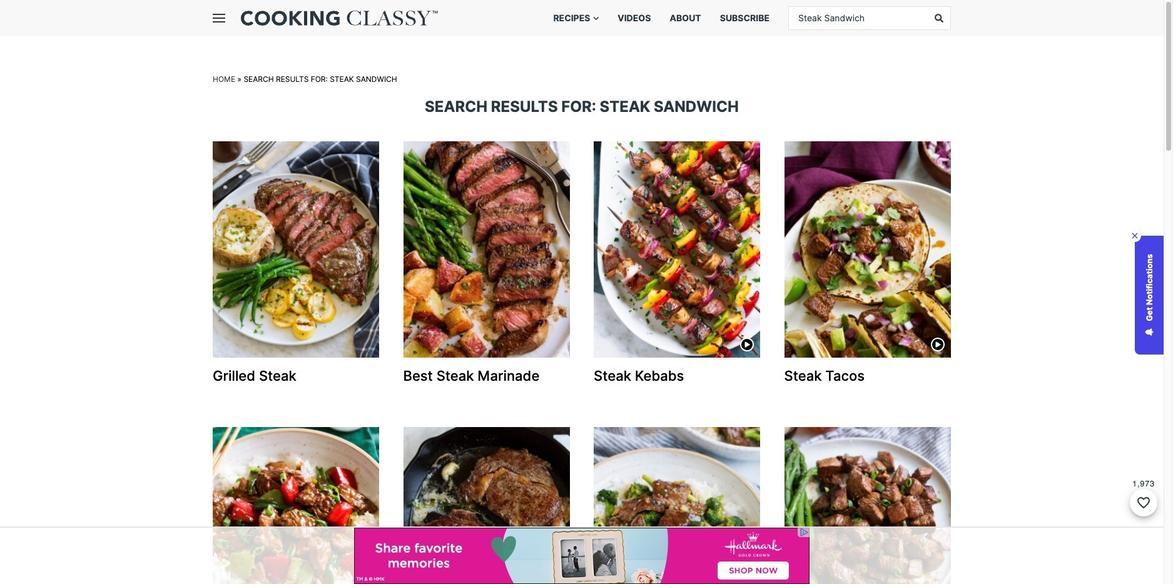 Task type: describe. For each thing, give the bounding box(es) containing it.
single steak taco with avocado, cilantro and red onion shown close up. image
[[785, 141, 952, 358]]

marinated grilled steak on a serving plate with a side of asparagus and potatoes. image
[[404, 141, 570, 358]]

grilled steak sliced and served with rosemary garlic butter. image
[[213, 141, 380, 358]]

honey garlic steak bites image
[[785, 428, 952, 585]]

Find a recipe text field
[[789, 7, 927, 29]]



Task type: locate. For each thing, give the bounding box(es) containing it.
skillet seared steak with garlic butter sauce image
[[404, 428, 570, 585]]

cooking classy image
[[241, 11, 438, 26]]

beef and broccoli over white rice in a bowl. image
[[594, 428, 761, 585]]

photo: pepper steak in a bowl over white rice. bowl is resting on a dark green cloth over a marble surface. image
[[213, 428, 380, 585]]

advertisement element
[[354, 528, 810, 585]]

grilled steak kebabs on an oval white platter. image
[[594, 141, 761, 358]]



Task type: vqa. For each thing, say whether or not it's contained in the screenshot.
Photo: Pepper Steak in a bowl over white rice. Bowl is resting on a dark green cloth over a marble surface.
yes



